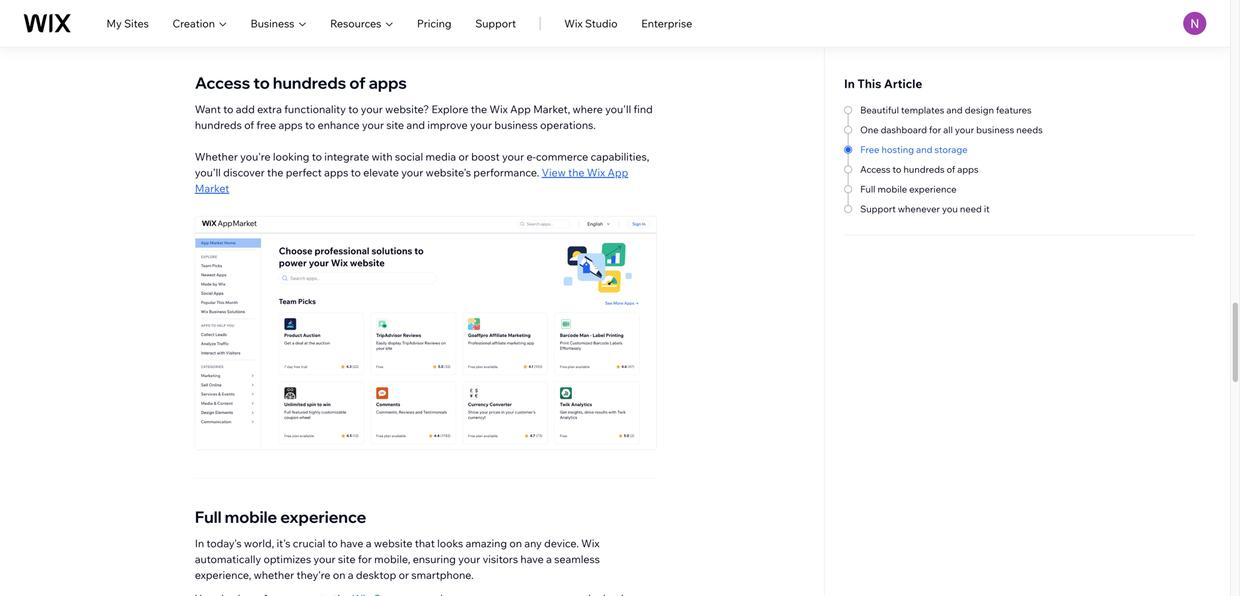 Task type: locate. For each thing, give the bounding box(es) containing it.
any
[[524, 538, 542, 551]]

world,
[[244, 538, 274, 551]]

whether
[[254, 569, 294, 583]]

0 vertical spatial experience
[[909, 184, 957, 195]]

hundreds up 'functionality'
[[273, 73, 346, 93]]

on right they're
[[333, 569, 345, 583]]

1 vertical spatial and
[[406, 118, 425, 132]]

automatically
[[195, 554, 261, 567]]

1 vertical spatial experience
[[280, 508, 366, 528]]

apps down storage
[[957, 164, 979, 175]]

the
[[471, 103, 487, 116], [267, 166, 283, 179], [568, 166, 585, 179]]

you're
[[240, 150, 271, 163]]

1 horizontal spatial access to hundreds of apps
[[860, 164, 979, 175]]

2 vertical spatial of
[[947, 164, 955, 175]]

2 horizontal spatial a
[[546, 554, 552, 567]]

capabilities,
[[591, 150, 649, 163]]

you'll
[[605, 103, 631, 116], [195, 166, 221, 179]]

1 vertical spatial access to hundreds of apps
[[860, 164, 979, 175]]

1 vertical spatial mobile
[[225, 508, 277, 528]]

a
[[366, 538, 372, 551], [546, 554, 552, 567], [348, 569, 354, 583]]

design
[[965, 104, 994, 116]]

functionality
[[284, 103, 346, 116]]

1 horizontal spatial in
[[844, 76, 855, 91]]

0 vertical spatial hundreds
[[273, 73, 346, 93]]

app
[[510, 103, 531, 116], [608, 166, 628, 179]]

1 vertical spatial you'll
[[195, 166, 221, 179]]

1 vertical spatial for
[[358, 554, 372, 567]]

0 horizontal spatial support
[[475, 17, 516, 30]]

hundreds down free hosting and storage
[[904, 164, 945, 175]]

wix down "capabilities,"
[[587, 166, 605, 179]]

or down mobile,
[[399, 569, 409, 583]]

dashboard
[[881, 124, 927, 136]]

access to hundreds of apps up 'functionality'
[[195, 73, 407, 93]]

0 vertical spatial full mobile experience
[[860, 184, 957, 195]]

2 horizontal spatial the
[[568, 166, 585, 179]]

your
[[361, 103, 383, 116], [362, 118, 384, 132], [470, 118, 492, 132], [955, 124, 974, 136], [502, 150, 524, 163], [401, 166, 423, 179], [314, 554, 336, 567], [458, 554, 480, 567]]

and up one dashboard for all your business needs
[[947, 104, 963, 116]]

1 horizontal spatial full
[[860, 184, 876, 195]]

site down website?
[[386, 118, 404, 132]]

elevate
[[363, 166, 399, 179]]

1 vertical spatial of
[[244, 118, 254, 132]]

1 horizontal spatial hundreds
[[273, 73, 346, 93]]

site inside want to add extra functionality to your website? explore the wix app market, where you'll find hundreds of free apps to enhance your site and improve your business operations.
[[386, 118, 404, 132]]

0 vertical spatial on
[[509, 538, 522, 551]]

of down add
[[244, 118, 254, 132]]

that
[[415, 538, 435, 551]]

you'll left find
[[605, 103, 631, 116]]

1 vertical spatial have
[[520, 554, 544, 567]]

in left this
[[844, 76, 855, 91]]

1 vertical spatial hundreds
[[195, 118, 242, 132]]

in this article
[[844, 76, 922, 91]]

it's
[[277, 538, 290, 551]]

whenever
[[898, 203, 940, 215]]

looks
[[437, 538, 463, 551]]

access up want
[[195, 73, 250, 93]]

in inside in today's world, it's crucial to have a website that looks amazing on any device. wix automatically optimizes your site for mobile, ensuring your visitors have a seamless experience, whether they're on a desktop or smartphone.
[[195, 538, 204, 551]]

0 horizontal spatial full
[[195, 508, 222, 528]]

full mobile experience up it's
[[195, 508, 366, 528]]

site
[[386, 118, 404, 132], [338, 554, 356, 567]]

0 vertical spatial of
[[349, 73, 366, 93]]

access
[[195, 73, 250, 93], [860, 164, 891, 175]]

business up e-
[[494, 118, 538, 132]]

experience,
[[195, 569, 251, 583]]

your up the performance.
[[502, 150, 524, 163]]

0 horizontal spatial full mobile experience
[[195, 508, 366, 528]]

1 horizontal spatial business
[[976, 124, 1014, 136]]

hundreds down want
[[195, 118, 242, 132]]

app inside the view the wix app market
[[608, 166, 628, 179]]

or inside "whether you're looking to integrate with social media or boost your e-commerce capabilities, you'll discover the perfect apps to elevate your website's performance."
[[459, 150, 469, 163]]

one
[[860, 124, 879, 136]]

full mobile experience
[[860, 184, 957, 195], [195, 508, 366, 528]]

support left whenever
[[860, 203, 896, 215]]

0 vertical spatial in
[[844, 76, 855, 91]]

the right explore
[[471, 103, 487, 116]]

0 vertical spatial full
[[860, 184, 876, 195]]

the inside the view the wix app market
[[568, 166, 585, 179]]

mobile up world,
[[225, 508, 277, 528]]

the inside want to add extra functionality to your website? explore the wix app market, where you'll find hundreds of free apps to enhance your site and improve your business operations.
[[471, 103, 487, 116]]

access to hundreds of apps down free hosting and storage
[[860, 164, 979, 175]]

of up enhance
[[349, 73, 366, 93]]

to up enhance
[[348, 103, 358, 116]]

0 vertical spatial or
[[459, 150, 469, 163]]

have down any
[[520, 554, 544, 567]]

to up extra
[[253, 73, 270, 93]]

experience up crucial
[[280, 508, 366, 528]]

device.
[[544, 538, 579, 551]]

2 horizontal spatial and
[[947, 104, 963, 116]]

the down looking
[[267, 166, 283, 179]]

a screenshot of the wix app market home page. image
[[196, 217, 656, 451]]

support
[[475, 17, 516, 30], [860, 203, 896, 215]]

0 horizontal spatial app
[[510, 103, 531, 116]]

mobile up whenever
[[878, 184, 907, 195]]

0 horizontal spatial a
[[348, 569, 354, 583]]

to
[[253, 73, 270, 93], [223, 103, 233, 116], [348, 103, 358, 116], [305, 118, 315, 132], [312, 150, 322, 163], [893, 164, 902, 175], [351, 166, 361, 179], [328, 538, 338, 551]]

resources button
[[330, 16, 393, 31]]

wix up seamless
[[581, 538, 600, 551]]

your down social
[[401, 166, 423, 179]]

app down "capabilities,"
[[608, 166, 628, 179]]

optimizes
[[264, 554, 311, 567]]

to up perfect
[[312, 150, 322, 163]]

of down storage
[[947, 164, 955, 175]]

0 horizontal spatial the
[[267, 166, 283, 179]]

2 horizontal spatial hundreds
[[904, 164, 945, 175]]

looking
[[273, 150, 309, 163]]

and down website?
[[406, 118, 425, 132]]

1 horizontal spatial of
[[349, 73, 366, 93]]

article
[[884, 76, 922, 91]]

0 vertical spatial mobile
[[878, 184, 907, 195]]

0 vertical spatial and
[[947, 104, 963, 116]]

0 horizontal spatial site
[[338, 554, 356, 567]]

support right 'pricing'
[[475, 17, 516, 30]]

full
[[860, 184, 876, 195], [195, 508, 222, 528]]

business down design
[[976, 124, 1014, 136]]

1 vertical spatial full
[[195, 508, 222, 528]]

extra
[[257, 103, 282, 116]]

wix inside in today's world, it's crucial to have a website that looks amazing on any device. wix automatically optimizes your site for mobile, ensuring your visitors have a seamless experience, whether they're on a desktop or smartphone.
[[581, 538, 600, 551]]

business
[[494, 118, 538, 132], [976, 124, 1014, 136]]

1 horizontal spatial and
[[916, 144, 933, 156]]

0 vertical spatial app
[[510, 103, 531, 116]]

for left all
[[929, 124, 941, 136]]

0 horizontal spatial have
[[340, 538, 364, 551]]

1 horizontal spatial access
[[860, 164, 891, 175]]

your right all
[[955, 124, 974, 136]]

your up boost
[[470, 118, 492, 132]]

storage
[[935, 144, 968, 156]]

app left market,
[[510, 103, 531, 116]]

1 vertical spatial in
[[195, 538, 204, 551]]

in for in today's world, it's crucial to have a website that looks amazing on any device. wix automatically optimizes your site for mobile, ensuring your visitors have a seamless experience, whether they're on a desktop or smartphone.
[[195, 538, 204, 551]]

access down free
[[860, 164, 891, 175]]

apps down integrate
[[324, 166, 348, 179]]

enterprise
[[641, 17, 692, 30]]

you'll for discover
[[195, 166, 221, 179]]

1 vertical spatial support
[[860, 203, 896, 215]]

wix studio link
[[564, 16, 618, 31]]

your up with on the top left of the page
[[362, 118, 384, 132]]

0 vertical spatial you'll
[[605, 103, 631, 116]]

0 horizontal spatial for
[[358, 554, 372, 567]]

0 horizontal spatial mobile
[[225, 508, 277, 528]]

0 horizontal spatial of
[[244, 118, 254, 132]]

0 horizontal spatial business
[[494, 118, 538, 132]]

free
[[860, 144, 880, 156]]

0 vertical spatial support
[[475, 17, 516, 30]]

1 vertical spatial site
[[338, 554, 356, 567]]

on left any
[[509, 538, 522, 551]]

view
[[542, 166, 566, 179]]

0 vertical spatial site
[[386, 118, 404, 132]]

full mobile experience up whenever
[[860, 184, 957, 195]]

2 vertical spatial and
[[916, 144, 933, 156]]

0 vertical spatial for
[[929, 124, 941, 136]]

site left mobile,
[[338, 554, 356, 567]]

0 horizontal spatial hundreds
[[195, 118, 242, 132]]

the down commerce
[[568, 166, 585, 179]]

experience
[[909, 184, 957, 195], [280, 508, 366, 528]]

experience up support whenever you need it
[[909, 184, 957, 195]]

discover
[[223, 166, 265, 179]]

where
[[573, 103, 603, 116]]

0 horizontal spatial or
[[399, 569, 409, 583]]

with
[[372, 150, 393, 163]]

performance.
[[473, 166, 539, 179]]

market,
[[533, 103, 570, 116]]

or left boost
[[459, 150, 469, 163]]

1 horizontal spatial site
[[386, 118, 404, 132]]

1 horizontal spatial you'll
[[605, 103, 631, 116]]

1 horizontal spatial have
[[520, 554, 544, 567]]

in
[[844, 76, 855, 91], [195, 538, 204, 551]]

to down 'functionality'
[[305, 118, 315, 132]]

1 horizontal spatial on
[[509, 538, 522, 551]]

beautiful
[[860, 104, 899, 116]]

0 horizontal spatial and
[[406, 118, 425, 132]]

sites
[[124, 17, 149, 30]]

you
[[942, 203, 958, 215]]

to down hosting
[[893, 164, 902, 175]]

for
[[929, 124, 941, 136], [358, 554, 372, 567]]

creation button
[[173, 16, 227, 31]]

0 vertical spatial a
[[366, 538, 372, 551]]

and right hosting
[[916, 144, 933, 156]]

you'll up market at the left
[[195, 166, 221, 179]]

1 horizontal spatial the
[[471, 103, 487, 116]]

to right crucial
[[328, 538, 338, 551]]

1 vertical spatial app
[[608, 166, 628, 179]]

and
[[947, 104, 963, 116], [406, 118, 425, 132], [916, 144, 933, 156]]

a down device.
[[546, 554, 552, 567]]

or
[[459, 150, 469, 163], [399, 569, 409, 583]]

of inside want to add extra functionality to your website? explore the wix app market, where you'll find hundreds of free apps to enhance your site and improve your business operations.
[[244, 118, 254, 132]]

0 vertical spatial access to hundreds of apps
[[195, 73, 407, 93]]

amazing
[[466, 538, 507, 551]]

1 vertical spatial or
[[399, 569, 409, 583]]

1 horizontal spatial or
[[459, 150, 469, 163]]

in left the today's
[[195, 538, 204, 551]]

for up the desktop
[[358, 554, 372, 567]]

0 horizontal spatial in
[[195, 538, 204, 551]]

and for free
[[916, 144, 933, 156]]

access to hundreds of apps
[[195, 73, 407, 93], [860, 164, 979, 175]]

1 vertical spatial access
[[860, 164, 891, 175]]

site inside in today's world, it's crucial to have a website that looks amazing on any device. wix automatically optimizes your site for mobile, ensuring your visitors have a seamless experience, whether they're on a desktop or smartphone.
[[338, 554, 356, 567]]

ensuring
[[413, 554, 456, 567]]

wix inside want to add extra functionality to your website? explore the wix app market, where you'll find hundreds of free apps to enhance your site and improve your business operations.
[[490, 103, 508, 116]]

a left website
[[366, 538, 372, 551]]

1 horizontal spatial support
[[860, 203, 896, 215]]

you'll inside want to add extra functionality to your website? explore the wix app market, where you'll find hundreds of free apps to enhance your site and improve your business operations.
[[605, 103, 631, 116]]

a left the desktop
[[348, 569, 354, 583]]

1 horizontal spatial full mobile experience
[[860, 184, 957, 195]]

full up the today's
[[195, 508, 222, 528]]

free hosting and storage
[[860, 144, 968, 156]]

whether you're looking to integrate with social media or boost your e-commerce capabilities, you'll discover the perfect apps to elevate your website's performance.
[[195, 150, 649, 179]]

apps right free
[[279, 118, 303, 132]]

1 horizontal spatial app
[[608, 166, 628, 179]]

full down free
[[860, 184, 876, 195]]

you'll inside "whether you're looking to integrate with social media or boost your e-commerce capabilities, you'll discover the perfect apps to elevate your website's performance."
[[195, 166, 221, 179]]

wix right explore
[[490, 103, 508, 116]]

0 vertical spatial access
[[195, 73, 250, 93]]

social
[[395, 150, 423, 163]]

apps
[[369, 73, 407, 93], [279, 118, 303, 132], [957, 164, 979, 175], [324, 166, 348, 179]]

wix
[[564, 17, 583, 30], [490, 103, 508, 116], [587, 166, 605, 179], [581, 538, 600, 551]]

1 vertical spatial on
[[333, 569, 345, 583]]

have up the desktop
[[340, 538, 364, 551]]

want to add extra functionality to your website? explore the wix app market, where you'll find hundreds of free apps to enhance your site and improve your business operations.
[[195, 103, 653, 132]]

0 horizontal spatial you'll
[[195, 166, 221, 179]]



Task type: describe. For each thing, give the bounding box(es) containing it.
explore
[[432, 103, 468, 116]]

perfect
[[286, 166, 322, 179]]

this
[[858, 76, 881, 91]]

free
[[256, 118, 276, 132]]

1 horizontal spatial a
[[366, 538, 372, 551]]

support whenever you need it
[[860, 203, 990, 215]]

website?
[[385, 103, 429, 116]]

apps inside want to add extra functionality to your website? explore the wix app market, where you'll find hundreds of free apps to enhance your site and improve your business operations.
[[279, 118, 303, 132]]

whether
[[195, 150, 238, 163]]

beautiful templates and design features
[[860, 104, 1032, 116]]

desktop
[[356, 569, 396, 583]]

pricing link
[[417, 16, 452, 31]]

commerce
[[536, 150, 588, 163]]

market
[[195, 182, 229, 195]]

my sites
[[106, 17, 149, 30]]

2 horizontal spatial of
[[947, 164, 955, 175]]

all
[[943, 124, 953, 136]]

my sites link
[[106, 16, 149, 31]]

0 horizontal spatial access to hundreds of apps
[[195, 73, 407, 93]]

hosting
[[882, 144, 914, 156]]

business inside want to add extra functionality to your website? explore the wix app market, where you'll find hundreds of free apps to enhance your site and improve your business operations.
[[494, 118, 538, 132]]

your up they're
[[314, 554, 336, 567]]

1 vertical spatial a
[[546, 554, 552, 567]]

visitors
[[483, 554, 518, 567]]

enterprise link
[[641, 16, 692, 31]]

mobile,
[[374, 554, 410, 567]]

find
[[634, 103, 653, 116]]

2 vertical spatial hundreds
[[904, 164, 945, 175]]

app inside want to add extra functionality to your website? explore the wix app market, where you'll find hundreds of free apps to enhance your site and improve your business operations.
[[510, 103, 531, 116]]

it
[[984, 203, 990, 215]]

support link
[[475, 16, 516, 31]]

studio
[[585, 17, 618, 30]]

and inside want to add extra functionality to your website? explore the wix app market, where you'll find hundreds of free apps to enhance your site and improve your business operations.
[[406, 118, 425, 132]]

apps up website?
[[369, 73, 407, 93]]

profile image image
[[1183, 12, 1207, 35]]

business button
[[251, 16, 306, 31]]

my
[[106, 17, 122, 30]]

1 horizontal spatial for
[[929, 124, 941, 136]]

features
[[996, 104, 1032, 116]]

0 vertical spatial have
[[340, 538, 364, 551]]

0 horizontal spatial experience
[[280, 508, 366, 528]]

pricing
[[417, 17, 452, 30]]

your down amazing
[[458, 554, 480, 567]]

your left website?
[[361, 103, 383, 116]]

wix left studio
[[564, 17, 583, 30]]

wix studio
[[564, 17, 618, 30]]

business
[[251, 17, 294, 30]]

to left add
[[223, 103, 233, 116]]

they're
[[297, 569, 331, 583]]

boost
[[471, 150, 500, 163]]

enhance
[[318, 118, 360, 132]]

seamless
[[554, 554, 600, 567]]

the inside "whether you're looking to integrate with social media or boost your e-commerce capabilities, you'll discover the perfect apps to elevate your website's performance."
[[267, 166, 283, 179]]

view the wix app market link
[[195, 166, 628, 195]]

want
[[195, 103, 221, 116]]

view the wix app market
[[195, 166, 628, 195]]

0 horizontal spatial on
[[333, 569, 345, 583]]

to inside in today's world, it's crucial to have a website that looks amazing on any device. wix automatically optimizes your site for mobile, ensuring your visitors have a seamless experience, whether they're on a desktop or smartphone.
[[328, 538, 338, 551]]

improve
[[427, 118, 468, 132]]

or inside in today's world, it's crucial to have a website that looks amazing on any device. wix automatically optimizes your site for mobile, ensuring your visitors have a seamless experience, whether they're on a desktop or smartphone.
[[399, 569, 409, 583]]

needs
[[1016, 124, 1043, 136]]

for inside in today's world, it's crucial to have a website that looks amazing on any device. wix automatically optimizes your site for mobile, ensuring your visitors have a seamless experience, whether they're on a desktop or smartphone.
[[358, 554, 372, 567]]

one dashboard for all your business needs
[[860, 124, 1043, 136]]

operations.
[[540, 118, 596, 132]]

hundreds inside want to add extra functionality to your website? explore the wix app market, where you'll find hundreds of free apps to enhance your site and improve your business operations.
[[195, 118, 242, 132]]

website
[[374, 538, 413, 551]]

1 horizontal spatial mobile
[[878, 184, 907, 195]]

you'll for find
[[605, 103, 631, 116]]

to down integrate
[[351, 166, 361, 179]]

creation
[[173, 17, 215, 30]]

support for support
[[475, 17, 516, 30]]

in today's world, it's crucial to have a website that looks amazing on any device. wix automatically optimizes your site for mobile, ensuring your visitors have a seamless experience, whether they're on a desktop or smartphone.
[[195, 538, 600, 583]]

and for beautiful
[[947, 104, 963, 116]]

add
[[236, 103, 255, 116]]

today's
[[207, 538, 242, 551]]

templates
[[901, 104, 944, 116]]

0 horizontal spatial access
[[195, 73, 250, 93]]

in for in this article
[[844, 76, 855, 91]]

integrate
[[324, 150, 369, 163]]

media
[[426, 150, 456, 163]]

need
[[960, 203, 982, 215]]

support for support whenever you need it
[[860, 203, 896, 215]]

smartphone.
[[411, 569, 474, 583]]

2 vertical spatial a
[[348, 569, 354, 583]]

e-
[[527, 150, 536, 163]]

crucial
[[293, 538, 325, 551]]

1 vertical spatial full mobile experience
[[195, 508, 366, 528]]

wix inside the view the wix app market
[[587, 166, 605, 179]]

apps inside "whether you're looking to integrate with social media or boost your e-commerce capabilities, you'll discover the perfect apps to elevate your website's performance."
[[324, 166, 348, 179]]

1 horizontal spatial experience
[[909, 184, 957, 195]]

resources
[[330, 17, 381, 30]]

website's
[[426, 166, 471, 179]]



Task type: vqa. For each thing, say whether or not it's contained in the screenshot.
Full to the top
yes



